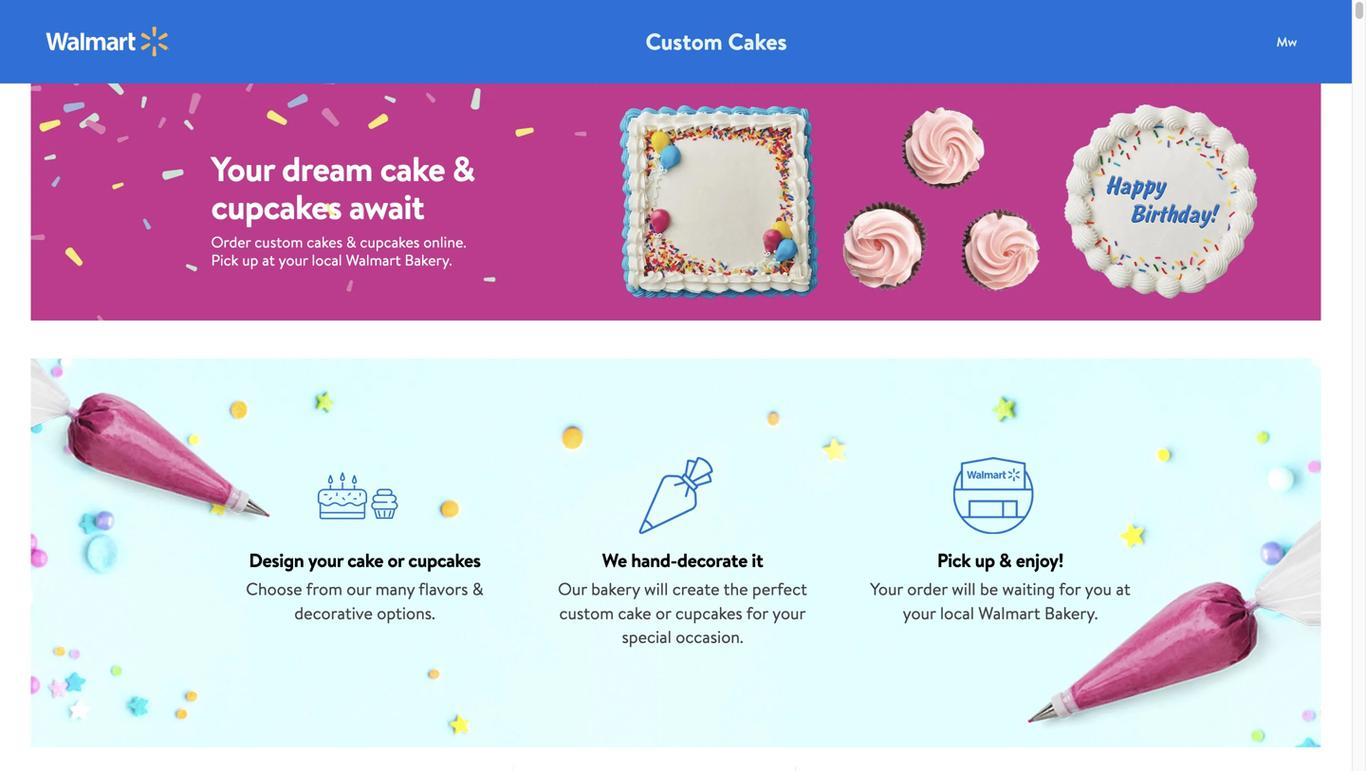 Task type: locate. For each thing, give the bounding box(es) containing it.
be
[[980, 578, 998, 601]]

order
[[907, 578, 948, 601]]

up up be at the bottom right of the page
[[975, 547, 995, 574]]

at right you
[[1116, 578, 1131, 601]]

or up the many
[[388, 547, 404, 574]]

0 vertical spatial custom
[[255, 231, 303, 252]]

1 horizontal spatial or
[[656, 602, 671, 625]]

pick up & enjoy! your order will be waiting for you at your local walmart bakery.
[[870, 547, 1131, 625]]

your
[[279, 250, 308, 271], [308, 547, 343, 574], [773, 602, 806, 625], [903, 602, 936, 625]]

0 horizontal spatial custom
[[255, 231, 303, 252]]

at
[[262, 250, 275, 271], [1116, 578, 1131, 601]]

for
[[1059, 578, 1081, 601], [747, 602, 768, 625]]

custom inside we hand-decorate it our bakery will create the perfect custom cake or cupcakes for your special occasion.
[[559, 602, 614, 625]]

from
[[306, 578, 343, 601]]

1 horizontal spatial at
[[1116, 578, 1131, 601]]

1 vertical spatial pick
[[937, 547, 971, 574]]

your dream cake & cupcakes await order custom cakes & cupcakes online. pick up at your local walmart bakery.
[[211, 145, 475, 271]]

mw
[[1277, 32, 1298, 51]]

order
[[211, 231, 251, 252]]

your down order
[[903, 602, 936, 625]]

& right flavors
[[472, 578, 484, 601]]

0 horizontal spatial up
[[242, 250, 258, 271]]

create
[[673, 578, 720, 601]]

& left enjoy!
[[999, 547, 1012, 574]]

bakery
[[591, 578, 640, 601]]

walmart inside pick up & enjoy! your order will be waiting for you at your local walmart bakery.
[[979, 602, 1041, 625]]

0 vertical spatial pick
[[211, 250, 239, 271]]

&
[[452, 145, 475, 192], [346, 231, 356, 252], [999, 547, 1012, 574], [472, 578, 484, 601]]

hand-
[[631, 547, 677, 574]]

for inside pick up & enjoy! your order will be waiting for you at your local walmart bakery.
[[1059, 578, 1081, 601]]

or
[[388, 547, 404, 574], [656, 602, 671, 625]]

will inside we hand-decorate it our bakery will create the perfect custom cake or cupcakes for your special occasion.
[[644, 578, 668, 601]]

1 horizontal spatial for
[[1059, 578, 1081, 601]]

cake inside design your cake or cupcakes choose from our many flavors & decorative options.
[[347, 547, 383, 574]]

local down order
[[940, 602, 975, 625]]

0 vertical spatial walmart
[[346, 250, 401, 271]]

up
[[242, 250, 258, 271], [975, 547, 995, 574]]

2 will from the left
[[952, 578, 976, 601]]

up left cakes
[[242, 250, 258, 271]]

cupcakes up occasion.
[[676, 602, 743, 625]]

dream
[[282, 145, 373, 192]]

1 horizontal spatial walmart
[[979, 602, 1041, 625]]

pick inside pick up & enjoy! your order will be waiting for you at your local walmart bakery.
[[937, 547, 971, 574]]

0 horizontal spatial local
[[312, 250, 342, 271]]

cake inside we hand-decorate it our bakery will create the perfect custom cake or cupcakes for your special occasion.
[[618, 602, 652, 625]]

will
[[644, 578, 668, 601], [952, 578, 976, 601]]

walmart down waiting
[[979, 602, 1041, 625]]

1 horizontal spatial bakery.
[[1045, 602, 1098, 625]]

your up order on the top of the page
[[211, 145, 274, 192]]

0 vertical spatial cake
[[380, 145, 445, 192]]

your down 'perfect'
[[773, 602, 806, 625]]

0 vertical spatial bakery.
[[405, 250, 452, 271]]

cake up special
[[618, 602, 652, 625]]

bakery.
[[405, 250, 452, 271], [1045, 602, 1098, 625]]

pick
[[211, 250, 239, 271], [937, 547, 971, 574]]

custom down our
[[559, 602, 614, 625]]

for left you
[[1059, 578, 1081, 601]]

occasion.
[[676, 625, 744, 649]]

1 vertical spatial custom
[[559, 602, 614, 625]]

cake for your
[[347, 547, 383, 574]]

we hand-decorate it our bakery will create the perfect custom cake or cupcakes for your special occasion.
[[558, 547, 807, 649]]

will inside pick up & enjoy! your order will be waiting for you at your local walmart bakery.
[[952, 578, 976, 601]]

1 horizontal spatial pick
[[937, 547, 971, 574]]

for down the in the bottom right of the page
[[747, 602, 768, 625]]

0 horizontal spatial or
[[388, 547, 404, 574]]

local down dream
[[312, 250, 342, 271]]

your
[[211, 145, 274, 192], [870, 578, 903, 601]]

2 vertical spatial cake
[[618, 602, 652, 625]]

walmart inside your dream cake & cupcakes await order custom cakes & cupcakes online. pick up at your local walmart bakery.
[[346, 250, 401, 271]]

your inside pick up & enjoy! your order will be waiting for you at your local walmart bakery.
[[870, 578, 903, 601]]

1 horizontal spatial up
[[975, 547, 995, 574]]

custom
[[255, 231, 303, 252], [559, 602, 614, 625]]

at right order on the top of the page
[[262, 250, 275, 271]]

bakery. down you
[[1045, 602, 1098, 625]]

1 vertical spatial bakery.
[[1045, 602, 1098, 625]]

0 horizontal spatial at
[[262, 250, 275, 271]]

0 vertical spatial up
[[242, 250, 258, 271]]

1 vertical spatial your
[[870, 578, 903, 601]]

your left order
[[870, 578, 903, 601]]

it
[[752, 547, 763, 574]]

will left be at the bottom right of the page
[[952, 578, 976, 601]]

special
[[622, 625, 672, 649]]

0 horizontal spatial will
[[644, 578, 668, 601]]

cupcakes up flavors
[[408, 547, 481, 574]]

or up special
[[656, 602, 671, 625]]

1 will from the left
[[644, 578, 668, 601]]

decorate
[[677, 547, 748, 574]]

1 vertical spatial walmart
[[979, 602, 1041, 625]]

0 vertical spatial or
[[388, 547, 404, 574]]

1 vertical spatial or
[[656, 602, 671, 625]]

0 horizontal spatial pick
[[211, 250, 239, 271]]

1 horizontal spatial your
[[870, 578, 903, 601]]

bakery. down await
[[405, 250, 452, 271]]

1 vertical spatial local
[[940, 602, 975, 625]]

0 vertical spatial your
[[211, 145, 274, 192]]

your up from
[[308, 547, 343, 574]]

0 horizontal spatial for
[[747, 602, 768, 625]]

0 vertical spatial local
[[312, 250, 342, 271]]

many
[[375, 578, 415, 601]]

or inside we hand-decorate it our bakery will create the perfect custom cake or cupcakes for your special occasion.
[[656, 602, 671, 625]]

cakes
[[728, 26, 787, 57]]

custom inside your dream cake & cupcakes await order custom cakes & cupcakes online. pick up at your local walmart bakery.
[[255, 231, 303, 252]]

custom left cakes
[[255, 231, 303, 252]]

cake
[[380, 145, 445, 192], [347, 547, 383, 574], [618, 602, 652, 625]]

will for up
[[952, 578, 976, 601]]

cake up online.
[[380, 145, 445, 192]]

pick inside your dream cake & cupcakes await order custom cakes & cupcakes online. pick up at your local walmart bakery.
[[211, 250, 239, 271]]

fully customizable cupcakes image
[[695, 767, 980, 771]]

0 horizontal spatial bakery.
[[405, 250, 452, 271]]

your inside we hand-decorate it our bakery will create the perfect custom cake or cupcakes for your special occasion.
[[773, 602, 806, 625]]

cakes
[[307, 231, 343, 252]]

local
[[312, 250, 342, 271], [940, 602, 975, 625]]

your right order on the top of the page
[[279, 250, 308, 271]]

decorative
[[294, 602, 373, 625]]

cupcakes inside design your cake or cupcakes choose from our many flavors & decorative options.
[[408, 547, 481, 574]]

1 horizontal spatial local
[[940, 602, 975, 625]]

0 horizontal spatial walmart
[[346, 250, 401, 271]]

at inside your dream cake & cupcakes await order custom cakes & cupcakes online. pick up at your local walmart bakery.
[[262, 250, 275, 271]]

& inside design your cake or cupcakes choose from our many flavors & decorative options.
[[472, 578, 484, 601]]

cake inside your dream cake & cupcakes await order custom cakes & cupcakes online. pick up at your local walmart bakery.
[[380, 145, 445, 192]]

& right cakes
[[346, 231, 356, 252]]

walmart right cakes
[[346, 250, 401, 271]]

0 vertical spatial at
[[262, 250, 275, 271]]

1 vertical spatial up
[[975, 547, 995, 574]]

you
[[1085, 578, 1112, 601]]

await
[[349, 182, 424, 230]]

1 vertical spatial at
[[1116, 578, 1131, 601]]

1 horizontal spatial custom
[[559, 602, 614, 625]]

flavors
[[419, 578, 468, 601]]

walmart
[[346, 250, 401, 271], [979, 602, 1041, 625]]

1 horizontal spatial will
[[952, 578, 976, 601]]

cake up our
[[347, 547, 383, 574]]

will down 'hand-'
[[644, 578, 668, 601]]

1 vertical spatial cake
[[347, 547, 383, 574]]

cupcakes
[[211, 182, 342, 230], [360, 231, 420, 252], [408, 547, 481, 574], [676, 602, 743, 625]]

0 horizontal spatial your
[[211, 145, 274, 192]]



Task type: vqa. For each thing, say whether or not it's contained in the screenshot.
Shipping Arrives Nov 17 Free
no



Task type: describe. For each thing, give the bounding box(es) containing it.
& inside pick up & enjoy! your order will be waiting for you at your local walmart bakery.
[[999, 547, 1012, 574]]

fully customizable round cake image
[[372, 767, 657, 771]]

custom
[[646, 26, 723, 57]]

cupcakes inside we hand-decorate it our bakery will create the perfect custom cake or cupcakes for your special occasion.
[[676, 602, 743, 625]]

your inside your dream cake & cupcakes await order custom cakes & cupcakes online. pick up at your local walmart bakery.
[[279, 250, 308, 271]]

enjoy!
[[1016, 547, 1064, 574]]

cupcakes down await
[[360, 231, 420, 252]]

your inside pick up & enjoy! your order will be waiting for you at your local walmart bakery.
[[903, 602, 936, 625]]

your inside design your cake or cupcakes choose from our many flavors & decorative options.
[[308, 547, 343, 574]]

cake for dream
[[380, 145, 445, 192]]

local inside your dream cake & cupcakes await order custom cakes & cupcakes online. pick up at your local walmart bakery.
[[312, 250, 342, 271]]

at inside pick up & enjoy! your order will be waiting for you at your local walmart bakery.
[[1116, 578, 1131, 601]]

custom cakes
[[646, 26, 787, 57]]

back to walmart.com image
[[46, 27, 169, 57]]

the
[[724, 578, 748, 601]]

our
[[347, 578, 371, 601]]

will for hand-
[[644, 578, 668, 601]]

perfect
[[752, 578, 807, 601]]

for inside we hand-decorate it our bakery will create the perfect custom cake or cupcakes for your special occasion.
[[747, 602, 768, 625]]

options.
[[377, 602, 435, 625]]

we
[[602, 547, 627, 574]]

your inside your dream cake & cupcakes await order custom cakes & cupcakes online. pick up at your local walmart bakery.
[[211, 145, 274, 192]]

waiting
[[1003, 578, 1055, 601]]

our
[[558, 578, 587, 601]]

choose
[[246, 578, 302, 601]]

online.
[[423, 231, 466, 252]]

up inside your dream cake & cupcakes await order custom cakes & cupcakes online. pick up at your local walmart bakery.
[[242, 250, 258, 271]]

cupcakes up order on the top of the page
[[211, 182, 342, 230]]

bakery. inside pick up & enjoy! your order will be waiting for you at your local walmart bakery.
[[1045, 602, 1098, 625]]

design
[[249, 547, 304, 574]]

bakery. inside your dream cake & cupcakes await order custom cakes & cupcakes online. pick up at your local walmart bakery.
[[405, 250, 452, 271]]

design your cake or cupcakes choose from our many flavors & decorative options.
[[246, 547, 484, 625]]

or inside design your cake or cupcakes choose from our many flavors & decorative options.
[[388, 547, 404, 574]]

& up online.
[[452, 145, 475, 192]]

up inside pick up & enjoy! your order will be waiting for you at your local walmart bakery.
[[975, 547, 995, 574]]

mw button
[[1268, 23, 1344, 61]]

local inside pick up & enjoy! your order will be waiting for you at your local walmart bakery.
[[940, 602, 975, 625]]



